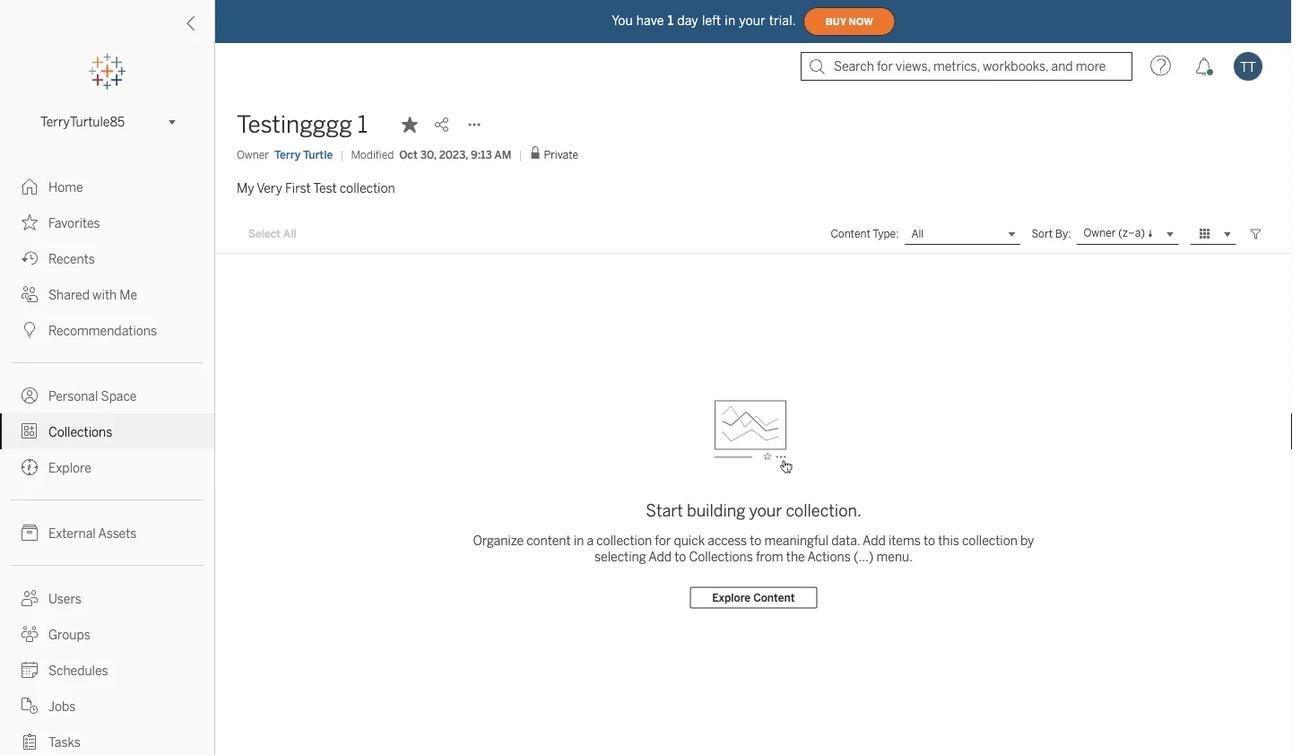 Task type: describe. For each thing, give the bounding box(es) containing it.
external
[[48, 526, 96, 541]]

main navigation. press the up and down arrow keys to access links. element
[[0, 169, 214, 755]]

all button
[[904, 223, 1021, 245]]

assets
[[98, 526, 137, 541]]

(z–a)
[[1118, 227, 1145, 240]]

menu.
[[876, 550, 913, 564]]

tasks link
[[0, 724, 214, 755]]

by
[[1020, 534, 1034, 548]]

buy now button
[[803, 7, 896, 36]]

me
[[120, 287, 137, 302]]

content
[[527, 534, 571, 548]]

testingggg 1
[[237, 111, 368, 139]]

trial.
[[769, 13, 796, 28]]

grid view image
[[1197, 226, 1213, 242]]

am
[[494, 148, 511, 161]]

my very first test collection
[[237, 181, 395, 195]]

groups
[[48, 627, 90, 642]]

9:13
[[471, 148, 492, 161]]

have
[[636, 13, 664, 28]]

by:
[[1055, 227, 1071, 240]]

collection for a
[[597, 534, 652, 548]]

1 horizontal spatial in
[[725, 13, 735, 28]]

1 vertical spatial your
[[749, 501, 782, 520]]

recommendations link
[[0, 312, 214, 348]]

select all button
[[237, 223, 308, 245]]

explore for explore content
[[712, 591, 751, 604]]

this
[[938, 534, 959, 548]]

1 horizontal spatial 1
[[668, 13, 674, 28]]

selecting
[[595, 550, 646, 564]]

1 | from the left
[[340, 148, 344, 161]]

home link
[[0, 169, 214, 204]]

left
[[702, 13, 721, 28]]

explore content button
[[690, 587, 817, 608]]

modified
[[351, 148, 394, 161]]

owner for owner (z–a)
[[1084, 227, 1116, 240]]

oct
[[399, 148, 418, 161]]

terry turtle link
[[274, 147, 333, 163]]

schedules link
[[0, 652, 214, 688]]

0 vertical spatial content
[[831, 227, 870, 240]]

terryturtule85
[[40, 115, 125, 129]]

groups link
[[0, 616, 214, 652]]

terryturtule85 button
[[33, 111, 181, 133]]

schedules
[[48, 663, 108, 678]]

favorites
[[48, 216, 100, 230]]

recommendations
[[48, 323, 157, 338]]

tasks
[[48, 735, 81, 750]]

30,
[[420, 148, 436, 161]]

buy now
[[826, 16, 873, 27]]

shared
[[48, 287, 90, 302]]

2 | from the left
[[519, 148, 522, 161]]

with
[[92, 287, 117, 302]]

my
[[237, 181, 254, 195]]

type:
[[873, 227, 899, 240]]

external assets
[[48, 526, 137, 541]]

start
[[646, 501, 683, 520]]

sort
[[1032, 227, 1053, 240]]

data.
[[831, 534, 860, 548]]

Search for views, metrics, workbooks, and more text field
[[801, 52, 1133, 81]]

personal
[[48, 389, 98, 404]]

space
[[101, 389, 137, 404]]

(...)
[[854, 550, 874, 564]]

home
[[48, 180, 83, 195]]

items
[[889, 534, 921, 548]]

all inside select all button
[[283, 227, 297, 240]]

for
[[655, 534, 671, 548]]

owner (z–a) button
[[1076, 223, 1179, 245]]



Task type: vqa. For each thing, say whether or not it's contained in the screenshot.
Order ID No description
no



Task type: locate. For each thing, give the bounding box(es) containing it.
explore content
[[712, 591, 795, 604]]

0 horizontal spatial collection
[[340, 181, 395, 195]]

2 all from the left
[[911, 227, 924, 240]]

1 vertical spatial explore
[[712, 591, 751, 604]]

explore inside main navigation. press the up and down arrow keys to access links. element
[[48, 460, 91, 475]]

day
[[677, 13, 698, 28]]

in left a
[[574, 534, 584, 548]]

all inside all 'dropdown button'
[[911, 227, 924, 240]]

users link
[[0, 580, 214, 616]]

in right the left
[[725, 13, 735, 28]]

shared with me link
[[0, 276, 214, 312]]

0 horizontal spatial owner
[[237, 148, 269, 161]]

owner
[[237, 148, 269, 161], [1084, 227, 1116, 240]]

jobs
[[48, 699, 76, 714]]

0 vertical spatial owner
[[237, 148, 269, 161]]

explore for explore
[[48, 460, 91, 475]]

| right turtle
[[340, 148, 344, 161]]

meaningful
[[764, 534, 829, 548]]

collection down modified
[[340, 181, 395, 195]]

2 horizontal spatial collection
[[962, 534, 1018, 548]]

0 horizontal spatial collections
[[48, 425, 112, 439]]

add
[[863, 534, 886, 548], [649, 550, 672, 564]]

1 vertical spatial owner
[[1084, 227, 1116, 240]]

to down the quick
[[675, 550, 686, 564]]

first
[[285, 181, 311, 195]]

from
[[756, 550, 783, 564]]

your
[[739, 13, 766, 28], [749, 501, 782, 520]]

collections inside organize content in a collection for quick access to meaningful data. add items to this collection by selecting add to collections from the actions (...) menu.
[[689, 550, 753, 564]]

a
[[587, 534, 594, 548]]

1 horizontal spatial |
[[519, 148, 522, 161]]

0 horizontal spatial |
[[340, 148, 344, 161]]

0 vertical spatial 1
[[668, 13, 674, 28]]

shared with me
[[48, 287, 137, 302]]

all right type:
[[911, 227, 924, 240]]

owner left (z–a)
[[1084, 227, 1116, 240]]

turtle
[[303, 148, 333, 161]]

1 horizontal spatial all
[[911, 227, 924, 240]]

external assets link
[[0, 515, 214, 551]]

jobs link
[[0, 688, 214, 724]]

private
[[544, 148, 578, 161]]

now
[[849, 16, 873, 27]]

owner inside popup button
[[1084, 227, 1116, 240]]

1 up modified
[[358, 111, 368, 139]]

sort by:
[[1032, 227, 1071, 240]]

to left this
[[923, 534, 935, 548]]

1 horizontal spatial collections
[[689, 550, 753, 564]]

1 horizontal spatial collection
[[597, 534, 652, 548]]

collections down personal
[[48, 425, 112, 439]]

collection up selecting
[[597, 534, 652, 548]]

to
[[750, 534, 762, 548], [923, 534, 935, 548], [675, 550, 686, 564]]

1 horizontal spatial explore
[[712, 591, 751, 604]]

content
[[831, 227, 870, 240], [753, 591, 795, 604]]

0 horizontal spatial all
[[283, 227, 297, 240]]

collections
[[48, 425, 112, 439], [689, 550, 753, 564]]

1 horizontal spatial add
[[863, 534, 886, 548]]

owner for owner terry turtle | modified oct 30, 2023, 9:13 am |
[[237, 148, 269, 161]]

to up from
[[750, 534, 762, 548]]

collections inside main navigation. press the up and down arrow keys to access links. element
[[48, 425, 112, 439]]

building
[[687, 501, 745, 520]]

buy
[[826, 16, 846, 27]]

actions
[[807, 550, 851, 564]]

0 horizontal spatial content
[[753, 591, 795, 604]]

very
[[257, 181, 282, 195]]

owner terry turtle | modified oct 30, 2023, 9:13 am |
[[237, 148, 522, 161]]

content left type:
[[831, 227, 870, 240]]

collection left by
[[962, 534, 1018, 548]]

explore down collections link
[[48, 460, 91, 475]]

0 vertical spatial collections
[[48, 425, 112, 439]]

add up the (...)
[[863, 534, 886, 548]]

start building your collection.
[[646, 501, 862, 520]]

1 horizontal spatial owner
[[1084, 227, 1116, 240]]

1 vertical spatial 1
[[358, 111, 368, 139]]

organize
[[473, 534, 524, 548]]

explore link
[[0, 449, 214, 485]]

in inside organize content in a collection for quick access to meaningful data. add items to this collection by selecting add to collections from the actions (...) menu.
[[574, 534, 584, 548]]

0 vertical spatial add
[[863, 534, 886, 548]]

you
[[612, 13, 633, 28]]

0 horizontal spatial explore
[[48, 460, 91, 475]]

your up organize content in a collection for quick access to meaningful data. add items to this collection by selecting add to collections from the actions (...) menu.
[[749, 501, 782, 520]]

collections down access at the right of the page
[[689, 550, 753, 564]]

recents link
[[0, 240, 214, 276]]

explore down organize content in a collection for quick access to meaningful data. add items to this collection by selecting add to collections from the actions (...) menu.
[[712, 591, 751, 604]]

content down from
[[753, 591, 795, 604]]

select
[[248, 227, 281, 240]]

navigation panel element
[[0, 54, 214, 755]]

0 horizontal spatial add
[[649, 550, 672, 564]]

0 horizontal spatial 1
[[358, 111, 368, 139]]

your left trial. at the right top of page
[[739, 13, 766, 28]]

collection for test
[[340, 181, 395, 195]]

0 horizontal spatial to
[[675, 550, 686, 564]]

terry
[[274, 148, 301, 161]]

| right am
[[519, 148, 522, 161]]

explore
[[48, 460, 91, 475], [712, 591, 751, 604]]

personal space link
[[0, 378, 214, 413]]

personal space
[[48, 389, 137, 404]]

1
[[668, 13, 674, 28], [358, 111, 368, 139]]

quick
[[674, 534, 705, 548]]

0 vertical spatial your
[[739, 13, 766, 28]]

2 horizontal spatial to
[[923, 534, 935, 548]]

1 horizontal spatial to
[[750, 534, 762, 548]]

recents
[[48, 252, 95, 266]]

1 vertical spatial collections
[[689, 550, 753, 564]]

1 vertical spatial in
[[574, 534, 584, 548]]

add down for
[[649, 550, 672, 564]]

test
[[313, 181, 337, 195]]

owner (z–a)
[[1084, 227, 1145, 240]]

owner up my
[[237, 148, 269, 161]]

access
[[708, 534, 747, 548]]

collection
[[340, 181, 395, 195], [597, 534, 652, 548], [962, 534, 1018, 548]]

organize content in a collection for quick access to meaningful data. add items to this collection by selecting add to collections from the actions (...) menu.
[[473, 534, 1034, 564]]

1 all from the left
[[283, 227, 297, 240]]

collection.
[[786, 501, 862, 520]]

the
[[786, 550, 805, 564]]

collections link
[[0, 413, 214, 449]]

all right select
[[283, 227, 297, 240]]

0 vertical spatial explore
[[48, 460, 91, 475]]

0 vertical spatial in
[[725, 13, 735, 28]]

explore inside button
[[712, 591, 751, 604]]

0 horizontal spatial in
[[574, 534, 584, 548]]

content inside button
[[753, 591, 795, 604]]

1 horizontal spatial content
[[831, 227, 870, 240]]

1 vertical spatial content
[[753, 591, 795, 604]]

1 left day
[[668, 13, 674, 28]]

favorites link
[[0, 204, 214, 240]]

all
[[283, 227, 297, 240], [911, 227, 924, 240]]

1 vertical spatial add
[[649, 550, 672, 564]]

content type:
[[831, 227, 899, 240]]

select all
[[248, 227, 297, 240]]

2023,
[[439, 148, 468, 161]]

users
[[48, 591, 81, 606]]

testingggg
[[237, 111, 352, 139]]

you have 1 day left in your trial.
[[612, 13, 796, 28]]

|
[[340, 148, 344, 161], [519, 148, 522, 161]]



